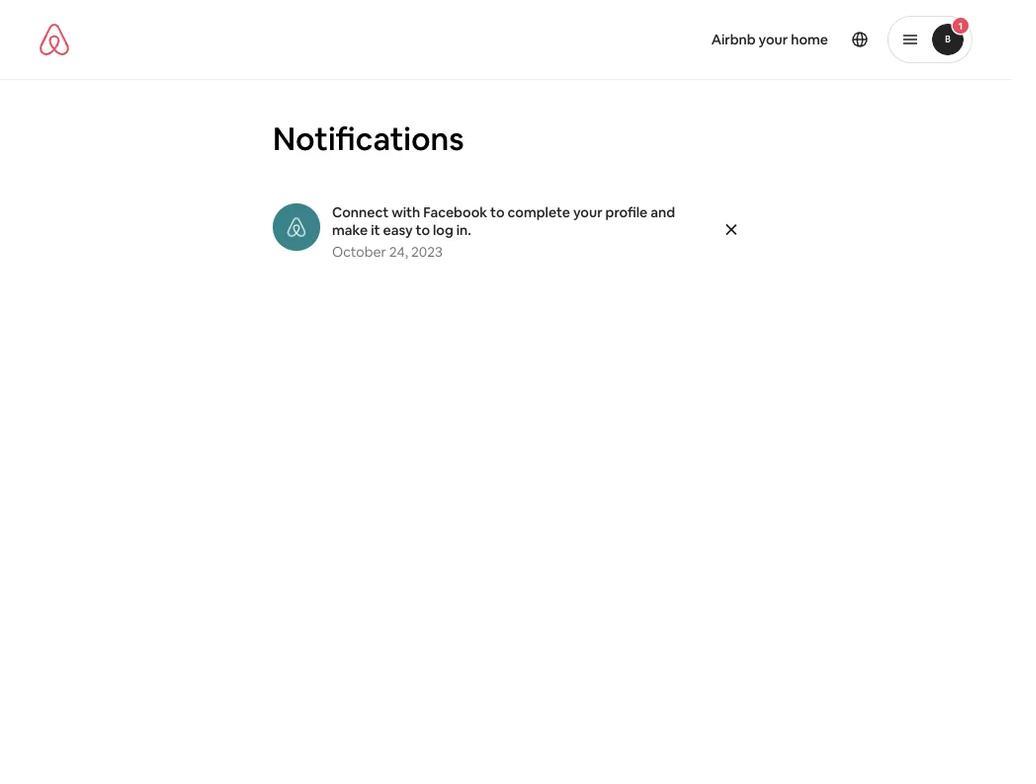 Task type: locate. For each thing, give the bounding box(es) containing it.
to right in.
[[490, 204, 505, 221]]

easy
[[383, 221, 413, 239]]

it
[[371, 221, 380, 239]]

1 horizontal spatial your
[[759, 31, 788, 48]]

1
[[958, 19, 963, 32]]

connect with facebook to complete your profile and make it easy to log in. october 24, 2023
[[332, 204, 675, 261]]

airbnb your home
[[711, 31, 828, 48]]

with
[[392, 204, 420, 221]]

and
[[651, 204, 675, 221]]

your
[[759, 31, 788, 48], [573, 204, 602, 221]]

your inside connect with facebook to complete your profile and make it easy to log in. october 24, 2023
[[573, 204, 602, 221]]

1 vertical spatial your
[[573, 204, 602, 221]]

your left profile
[[573, 204, 602, 221]]

to left log
[[416, 221, 430, 239]]

0 horizontal spatial your
[[573, 204, 602, 221]]

log
[[433, 221, 453, 239]]

to
[[490, 204, 505, 221], [416, 221, 430, 239]]

24,
[[389, 243, 408, 261]]

airbnb your home link
[[699, 19, 840, 60]]

connect
[[332, 204, 389, 221]]

your left home
[[759, 31, 788, 48]]

profile
[[605, 204, 648, 221]]

notifications
[[273, 118, 464, 159]]

complete
[[508, 204, 570, 221]]

0 vertical spatial your
[[759, 31, 788, 48]]

0 horizontal spatial to
[[416, 221, 430, 239]]

your inside profile element
[[759, 31, 788, 48]]



Task type: describe. For each thing, give the bounding box(es) containing it.
profile element
[[530, 0, 973, 79]]

2023
[[411, 243, 443, 261]]

1 button
[[888, 16, 973, 63]]

make
[[332, 221, 368, 239]]

facebook
[[423, 204, 487, 221]]

1 horizontal spatial to
[[490, 204, 505, 221]]

home
[[791, 31, 828, 48]]

in.
[[456, 221, 471, 239]]

airbnb
[[711, 31, 756, 48]]

october
[[332, 243, 386, 261]]



Task type: vqa. For each thing, say whether or not it's contained in the screenshot.
Payments Terms of Service on the top
no



